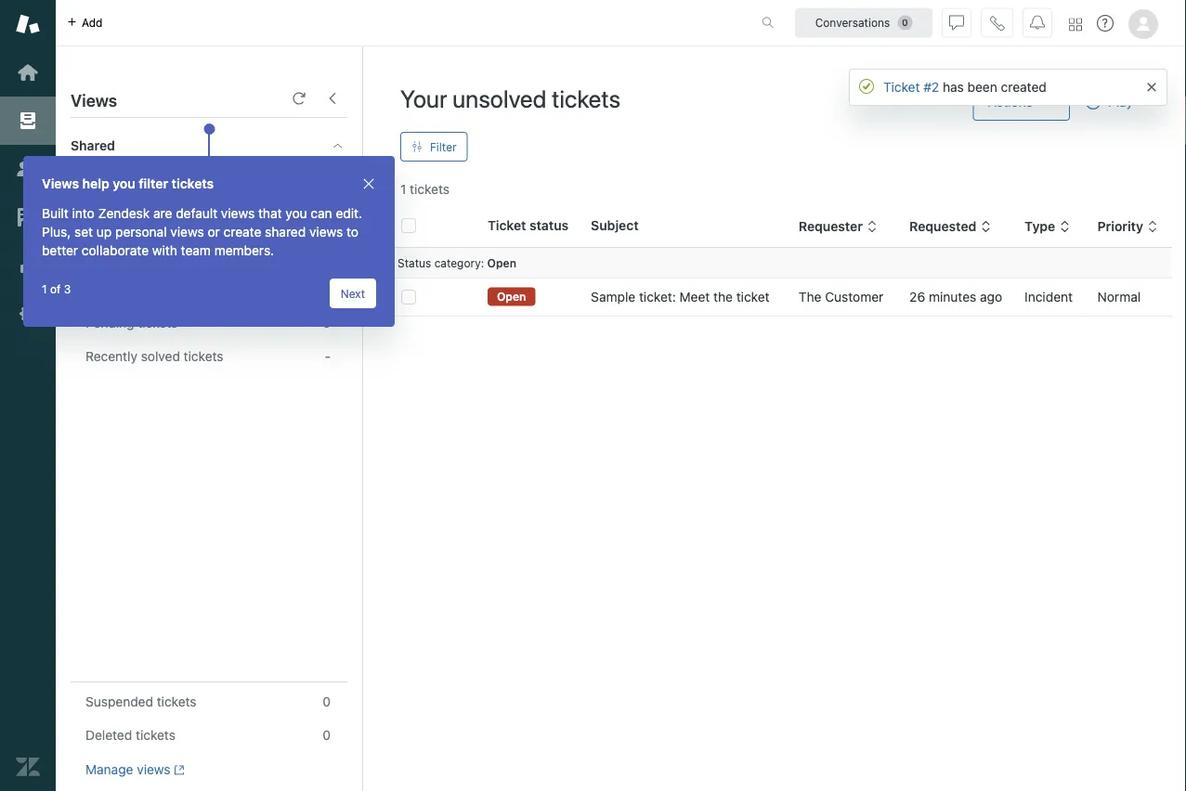 Task type: locate. For each thing, give the bounding box(es) containing it.
your unsolved tickets
[[400, 84, 621, 112], [85, 182, 219, 197]]

manage
[[85, 762, 133, 778]]

can
[[311, 206, 332, 221]]

reporting image
[[16, 254, 40, 278]]

your unsolved tickets up are
[[85, 182, 219, 197]]

organizations image
[[16, 205, 40, 229]]

close image
[[361, 177, 376, 191]]

all
[[85, 249, 100, 264]]

the
[[799, 289, 822, 305]]

your unsolved tickets link
[[71, 174, 347, 207]]

views inside dialog
[[42, 176, 79, 191]]

1 horizontal spatial your unsolved tickets
[[400, 84, 621, 112]]

recently
[[85, 349, 137, 364]]

3 0 from the top
[[323, 695, 331, 710]]

default
[[176, 206, 218, 221]]

with
[[152, 243, 177, 258]]

open down 'status category: open'
[[497, 290, 526, 303]]

sample
[[591, 289, 636, 305]]

zendesk products image
[[1069, 18, 1082, 31]]

type button
[[1025, 218, 1071, 235]]

0 horizontal spatial your unsolved tickets
[[85, 182, 219, 197]]

status
[[398, 256, 431, 269]]

views up shared
[[71, 90, 117, 110]]

unsolved
[[453, 84, 547, 112], [117, 182, 174, 197], [104, 249, 158, 264]]

tickets inside dialog
[[172, 176, 214, 191]]

2 0 from the top
[[323, 315, 331, 331]]

1 left next
[[325, 282, 331, 297]]

4 0 from the top
[[323, 728, 331, 743]]

filter button
[[400, 132, 468, 162]]

conversations
[[815, 16, 890, 29]]

views
[[221, 206, 255, 221], [170, 224, 204, 240], [309, 224, 343, 240], [137, 762, 171, 778]]

ticket ‭#2‬ has been created
[[884, 79, 1047, 95]]

1 vertical spatial you
[[286, 206, 307, 221]]

0 horizontal spatial you
[[113, 176, 135, 191]]

requester button
[[799, 218, 878, 235]]

tickets
[[552, 84, 621, 112], [172, 176, 214, 191], [177, 182, 219, 197], [160, 215, 199, 230], [162, 249, 201, 264], [138, 315, 178, 331], [184, 349, 224, 364], [157, 695, 197, 710], [136, 728, 176, 743]]

that
[[258, 206, 282, 221]]

unsolved up filter
[[453, 84, 547, 112]]

1 horizontal spatial you
[[286, 206, 307, 221]]

views up create
[[221, 206, 255, 221]]

category:
[[434, 256, 484, 269]]

shared
[[265, 224, 306, 240]]

1 vertical spatial unsolved
[[117, 182, 174, 197]]

you up shared
[[286, 206, 307, 221]]

filter
[[430, 140, 457, 153]]

to
[[347, 224, 359, 240]]

sample ticket: meet the ticket
[[591, 289, 770, 305]]

play
[[1109, 94, 1133, 110]]

manage views link
[[85, 762, 185, 779]]

0 for deleted tickets
[[323, 728, 331, 743]]

row containing sample ticket: meet the ticket
[[387, 278, 1173, 316]]

26 minutes ago
[[910, 289, 1003, 305]]

views up built
[[42, 176, 79, 191]]

meet
[[680, 289, 710, 305]]

0 for unassigned tickets
[[323, 215, 331, 230]]

ago
[[980, 289, 1003, 305]]

refresh views pane image
[[292, 91, 307, 106]]

1 link
[[71, 274, 347, 308]]

ticket
[[737, 289, 770, 305]]

views
[[71, 90, 117, 110], [42, 176, 79, 191]]

you
[[113, 176, 135, 191], [286, 206, 307, 221]]

1 horizontal spatial your
[[400, 84, 447, 112]]

0 vertical spatial views
[[71, 90, 117, 110]]

you right help
[[113, 176, 135, 191]]

built
[[42, 206, 68, 221]]

open
[[487, 256, 517, 269], [497, 290, 526, 303]]

ticket:
[[639, 289, 676, 305]]

open right category: on the top of the page
[[487, 256, 517, 269]]

your up 'into'
[[85, 182, 114, 197]]

zendesk image
[[16, 755, 40, 780]]

customers image
[[16, 157, 40, 181]]

minutes
[[929, 289, 977, 305]]

0 horizontal spatial your
[[85, 182, 114, 197]]

0 vertical spatial your
[[400, 84, 447, 112]]

your unsolved tickets up filter
[[400, 84, 621, 112]]

(opens in a new tab) image
[[171, 765, 185, 776]]

row
[[387, 278, 1173, 316]]

1 vertical spatial your unsolved tickets
[[85, 182, 219, 197]]

zendesk support image
[[16, 12, 40, 36]]

shared button
[[56, 118, 313, 174]]

get started image
[[16, 60, 40, 85]]

1 vertical spatial open
[[497, 290, 526, 303]]

your up filter button on the left of the page
[[400, 84, 447, 112]]

1
[[325, 249, 331, 264], [325, 282, 331, 297], [42, 282, 47, 295]]

-
[[325, 349, 331, 364]]

deleted
[[85, 728, 132, 743]]

1 left of
[[42, 282, 47, 295]]

plus,
[[42, 224, 71, 240]]

built into zendesk are default views that you can edit. plus, set up personal views or create shared views to better collaborate with team members.
[[42, 206, 362, 258]]

admin image
[[16, 302, 40, 326]]

0
[[323, 215, 331, 230], [323, 315, 331, 331], [323, 695, 331, 710], [323, 728, 331, 743]]

1 vertical spatial your
[[85, 182, 114, 197]]

your
[[400, 84, 447, 112], [85, 182, 114, 197]]

open inside row
[[497, 290, 526, 303]]

collapse views pane image
[[325, 91, 340, 106]]

unsolved up are
[[117, 182, 174, 197]]

up
[[97, 224, 112, 240]]

1 vertical spatial views
[[42, 176, 79, 191]]

1 0 from the top
[[323, 215, 331, 230]]

unsolved down personal
[[104, 249, 158, 264]]

solved
[[141, 349, 180, 364]]

of
[[50, 282, 61, 295]]

incident
[[1025, 289, 1073, 305]]

status category: open
[[398, 256, 517, 269]]



Task type: vqa. For each thing, say whether or not it's contained in the screenshot.
'Requester' element
no



Task type: describe. For each thing, give the bounding box(es) containing it.
views for views
[[71, 90, 117, 110]]

the
[[714, 289, 733, 305]]

members.
[[214, 243, 274, 258]]

set
[[74, 224, 93, 240]]

personal
[[115, 224, 167, 240]]

all unsolved tickets
[[85, 249, 201, 264]]

unassigned tickets
[[85, 215, 199, 230]]

suspended
[[85, 695, 153, 710]]

3
[[64, 282, 71, 295]]

next button
[[330, 279, 376, 308]]

edit.
[[336, 206, 362, 221]]

you inside 'built into zendesk are default views that you can edit. plus, set up personal views or create shared views to better collaborate with team members.'
[[286, 206, 307, 221]]

shared
[[71, 138, 115, 153]]

customer
[[825, 289, 884, 305]]

has
[[943, 79, 964, 95]]

views help you filter tickets
[[42, 176, 214, 191]]

views down can
[[309, 224, 343, 240]]

ticket ‭#2‬ link
[[884, 79, 940, 95]]

shared heading
[[56, 118, 362, 174]]

created
[[1001, 79, 1047, 95]]

into
[[72, 206, 95, 221]]

0 vertical spatial you
[[113, 176, 135, 191]]

0 for pending tickets
[[323, 315, 331, 331]]

subject
[[591, 218, 639, 233]]

suspended tickets
[[85, 695, 197, 710]]

sample ticket: meet the ticket link
[[591, 288, 770, 307]]

2 vertical spatial unsolved
[[104, 249, 158, 264]]

0 for suspended tickets
[[323, 695, 331, 710]]

type
[[1025, 219, 1056, 234]]

pending
[[85, 315, 134, 331]]

views image
[[16, 109, 40, 133]]

better
[[42, 243, 78, 258]]

1 of 3 next
[[42, 282, 365, 300]]

your unsolved tickets inside your unsolved tickets link
[[85, 182, 219, 197]]

0 vertical spatial open
[[487, 256, 517, 269]]

the customer
[[799, 289, 884, 305]]

get help image
[[1097, 15, 1114, 32]]

normal
[[1098, 289, 1141, 305]]

1 down can
[[325, 249, 331, 264]]

0 vertical spatial unsolved
[[453, 84, 547, 112]]

play button
[[1070, 84, 1149, 121]]

next
[[341, 287, 365, 300]]

pending tickets
[[85, 315, 178, 331]]

0 vertical spatial your unsolved tickets
[[400, 84, 621, 112]]

deleted tickets
[[85, 728, 176, 743]]

create
[[224, 224, 261, 240]]

collaborate
[[82, 243, 149, 258]]

ticket
[[884, 79, 920, 95]]

been
[[968, 79, 998, 95]]

help
[[82, 176, 109, 191]]

views for views help you filter tickets
[[42, 176, 79, 191]]

are
[[153, 206, 172, 221]]

views help you filter tickets dialog
[[23, 156, 395, 327]]

views up team
[[170, 224, 204, 240]]

manage views
[[85, 762, 171, 778]]

filter
[[139, 176, 168, 191]]

requested
[[910, 219, 977, 234]]

requester
[[799, 219, 863, 234]]

zendesk
[[98, 206, 150, 221]]

recently solved tickets
[[85, 349, 224, 364]]

1 inside 1 of 3 next
[[42, 282, 47, 295]]

priority button
[[1098, 218, 1159, 235]]

views down deleted tickets
[[137, 762, 171, 778]]

unassigned
[[85, 215, 156, 230]]

priority
[[1098, 219, 1144, 234]]

26
[[910, 289, 926, 305]]

main element
[[0, 0, 56, 792]]

or
[[208, 224, 220, 240]]

team
[[181, 243, 211, 258]]

requested button
[[910, 218, 992, 235]]

‭#2‬
[[924, 79, 940, 95]]

conversations button
[[795, 8, 933, 38]]



